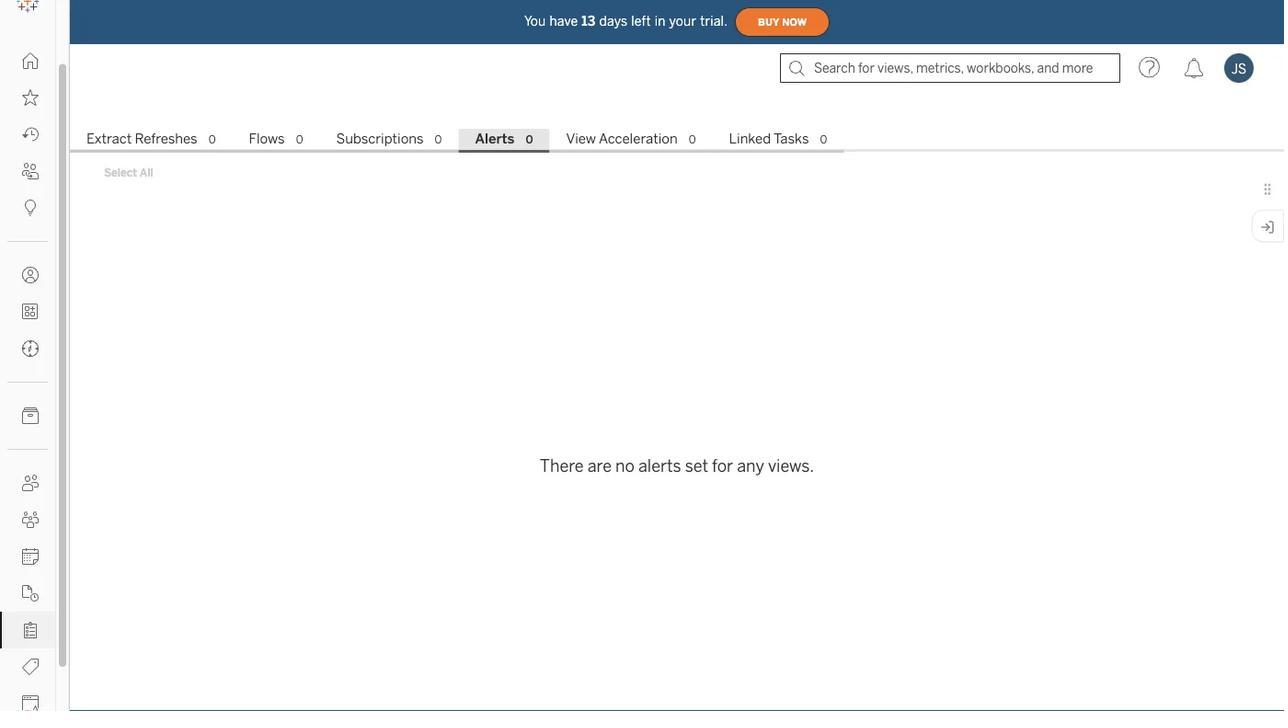 Task type: locate. For each thing, give the bounding box(es) containing it.
6 0 from the left
[[820, 133, 827, 146]]

0
[[209, 133, 216, 146], [296, 133, 303, 146], [435, 133, 442, 146], [526, 133, 533, 146], [689, 133, 696, 146], [820, 133, 827, 146]]

2 0 from the left
[[296, 133, 303, 146]]

4 0 from the left
[[526, 133, 533, 146]]

set
[[685, 456, 708, 476]]

you
[[524, 14, 546, 29]]

0 left alerts
[[435, 133, 442, 146]]

view
[[566, 131, 596, 147]]

0 right acceleration
[[689, 133, 696, 146]]

0 for view acceleration
[[689, 133, 696, 146]]

1 0 from the left
[[209, 133, 216, 146]]

Search for views, metrics, workbooks, and more text field
[[780, 53, 1121, 83]]

you have 13 days left in your trial.
[[524, 14, 728, 29]]

there
[[540, 456, 584, 476]]

buy now
[[758, 16, 807, 28]]

views.
[[768, 456, 814, 476]]

0 right "flows"
[[296, 133, 303, 146]]

extract
[[86, 131, 132, 147]]

buy
[[758, 16, 780, 28]]

no
[[616, 456, 635, 476]]

linked
[[729, 131, 771, 147]]

0 for subscriptions
[[435, 133, 442, 146]]

alerts
[[638, 456, 681, 476]]

extract refreshes
[[86, 131, 198, 147]]

5 0 from the left
[[689, 133, 696, 146]]

0 right tasks
[[820, 133, 827, 146]]

navigation
[[70, 125, 1284, 153]]

0 right refreshes
[[209, 133, 216, 146]]

0 right alerts
[[526, 133, 533, 146]]

main navigation. press the up and down arrow keys to access links. element
[[0, 42, 55, 711]]

tasks
[[774, 131, 809, 147]]

0 for flows
[[296, 133, 303, 146]]

your
[[669, 14, 697, 29]]

refreshes
[[135, 131, 198, 147]]

alerts
[[475, 131, 515, 147]]

in
[[655, 14, 666, 29]]

trial.
[[700, 14, 728, 29]]

flows
[[249, 131, 285, 147]]

any
[[737, 456, 764, 476]]

buy now button
[[735, 7, 830, 37]]

subscriptions
[[336, 131, 424, 147]]

3 0 from the left
[[435, 133, 442, 146]]



Task type: describe. For each thing, give the bounding box(es) containing it.
0 for extract refreshes
[[209, 133, 216, 146]]

there are no alerts set for any views. main content
[[70, 92, 1284, 711]]

0 for alerts
[[526, 133, 533, 146]]

select
[[104, 165, 137, 179]]

acceleration
[[599, 131, 678, 147]]

navigation containing extract refreshes
[[70, 125, 1284, 153]]

view acceleration
[[566, 131, 678, 147]]

select all button
[[92, 161, 165, 183]]

all
[[140, 165, 153, 179]]

have
[[550, 14, 578, 29]]

0 for linked tasks
[[820, 133, 827, 146]]

sub-spaces tab list
[[70, 129, 1284, 153]]

for
[[712, 456, 733, 476]]

select all
[[104, 165, 153, 179]]

days
[[599, 14, 628, 29]]

there are no alerts set for any views.
[[540, 456, 814, 476]]

linked tasks
[[729, 131, 809, 147]]

are
[[588, 456, 612, 476]]

13
[[582, 14, 596, 29]]

now
[[782, 16, 807, 28]]

left
[[631, 14, 651, 29]]



Task type: vqa. For each thing, say whether or not it's contained in the screenshot.
0
yes



